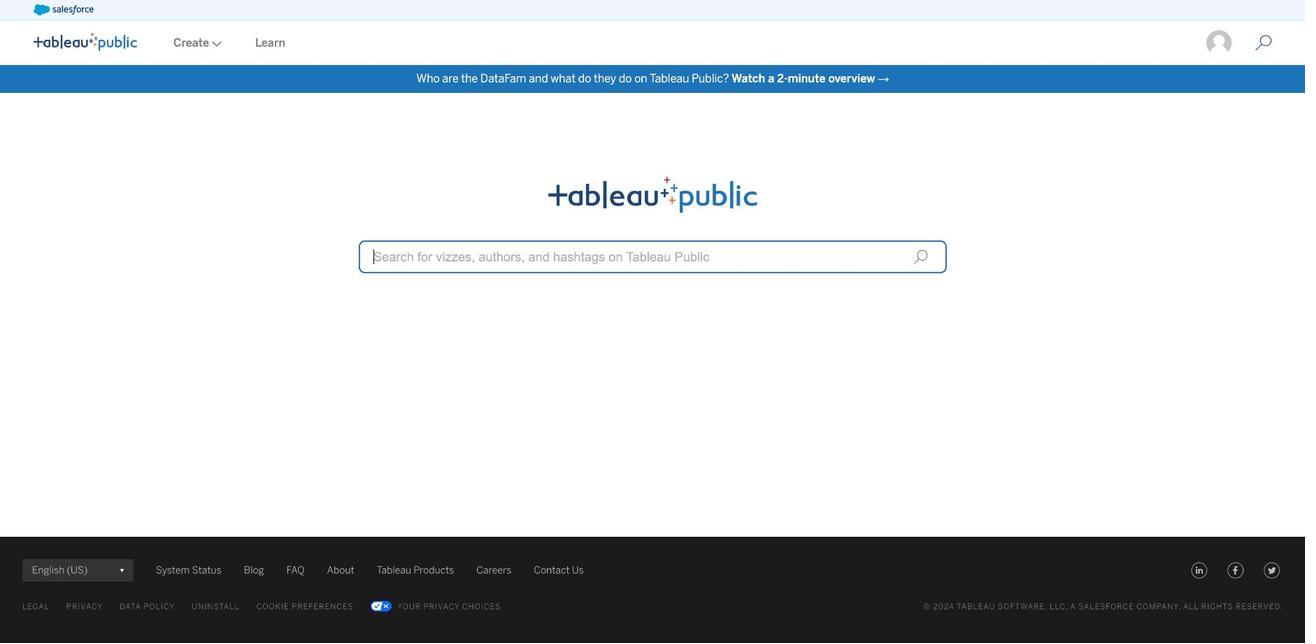 Task type: describe. For each thing, give the bounding box(es) containing it.
gary.orlando image
[[1206, 29, 1234, 57]]

Search input field
[[359, 241, 947, 273]]

create image
[[209, 41, 222, 47]]

search image
[[914, 250, 929, 265]]

go to search image
[[1239, 35, 1290, 51]]



Task type: vqa. For each thing, say whether or not it's contained in the screenshot.
Logo
yes



Task type: locate. For each thing, give the bounding box(es) containing it.
selected language element
[[32, 560, 124, 582]]

logo image
[[34, 33, 137, 51]]

salesforce logo image
[[34, 4, 94, 15]]



